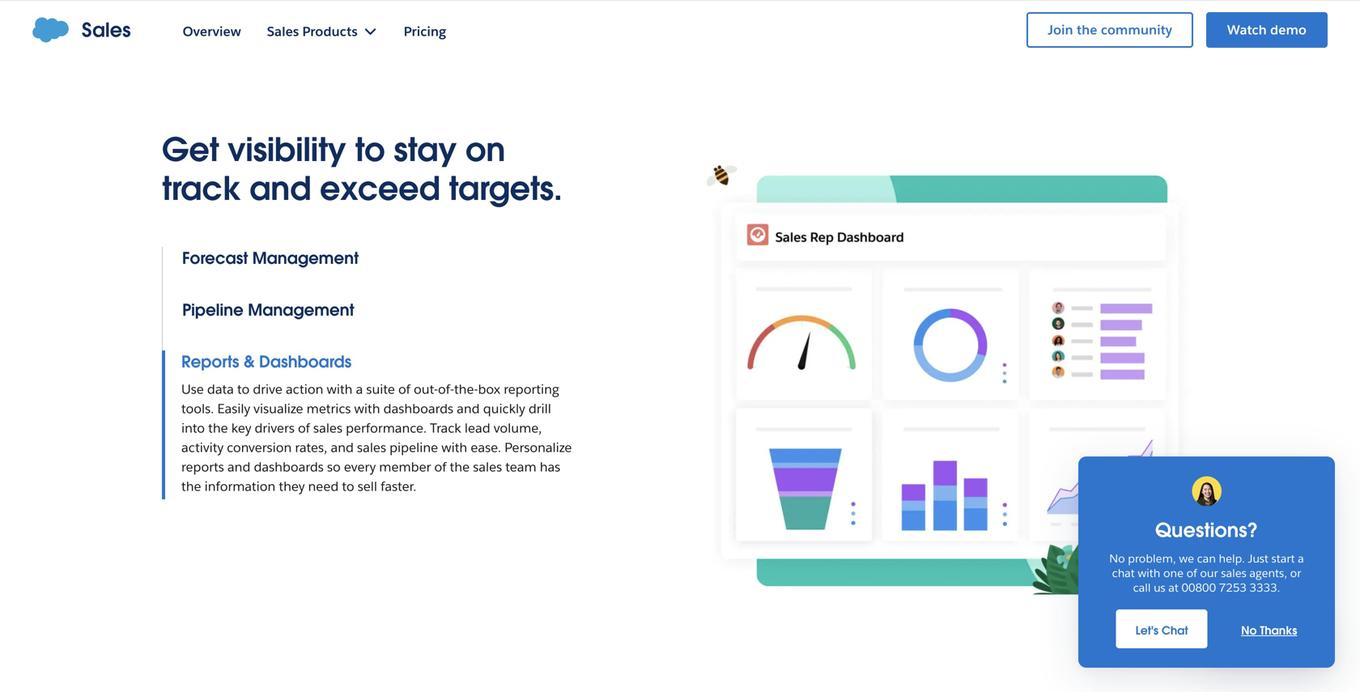 Task type: vqa. For each thing, say whether or not it's contained in the screenshot.
Thanks
yes



Task type: describe. For each thing, give the bounding box(es) containing it.
1 horizontal spatial let's chat
[[1246, 635, 1299, 649]]

salesforce context menu utility navigation
[[1014, 11, 1328, 49]]

no thanks button
[[1241, 610, 1297, 649]]

&
[[244, 351, 255, 372]]

us
[[1021, 13, 1034, 27]]

0 horizontal spatial of
[[298, 420, 310, 436]]

no thanks
[[1241, 623, 1297, 638]]

questions? element
[[1079, 457, 1335, 543]]

data
[[207, 381, 234, 398]]

they
[[279, 478, 305, 495]]

sell
[[358, 478, 377, 495]]

metrics
[[307, 400, 351, 417]]

lead
[[465, 420, 490, 436]]

use
[[181, 381, 204, 398]]

on
[[466, 129, 505, 170]]

2 vertical spatial to
[[342, 478, 354, 495]]

and up "so"
[[331, 439, 354, 456]]

into
[[181, 420, 205, 436]]

reports & dashboards button
[[181, 351, 575, 373]]

thanks
[[1260, 623, 1297, 638]]

contact us 00800 7253 3333
[[958, 13, 1053, 47]]

0 vertical spatial dashboards
[[384, 400, 453, 417]]

questions?
[[1155, 518, 1258, 543]]

let's chat inside chat region
[[1136, 623, 1188, 638]]

2 vertical spatial of
[[434, 459, 447, 475]]

has
[[540, 459, 561, 475]]

activity
[[181, 439, 224, 456]]

00800
[[958, 32, 992, 47]]

need
[[308, 478, 339, 495]]

1 vertical spatial sales
[[357, 439, 386, 456]]

and down the-
[[457, 400, 480, 417]]

team
[[505, 459, 537, 475]]

reports & dashboards
[[181, 351, 352, 372]]

and up information
[[227, 459, 250, 475]]

and inside 'get visibility to stay on track and exceed targets.'
[[250, 168, 311, 209]]

volume,
[[494, 420, 542, 436]]

visibility
[[228, 129, 346, 170]]

a
[[356, 381, 363, 398]]

get
[[162, 129, 219, 170]]

box
[[478, 381, 501, 398]]

key
[[231, 420, 251, 436]]

information
[[205, 478, 276, 495]]

so
[[327, 459, 341, 475]]

ease.
[[471, 439, 501, 456]]

of-
[[438, 381, 454, 398]]

site tools navigation
[[929, 10, 1328, 55]]

reports
[[181, 459, 224, 475]]

dashboards show graph of different types of rep activities, list of business tasks, and call options. image
[[696, 130, 1198, 632]]

quickly
[[483, 400, 525, 417]]

suite
[[366, 381, 395, 398]]

drivers
[[255, 420, 295, 436]]

1 horizontal spatial with
[[354, 400, 380, 417]]

track
[[162, 168, 241, 209]]

dashboards
[[259, 351, 352, 372]]

the-
[[454, 381, 478, 398]]

0 vertical spatial with
[[327, 381, 353, 398]]



Task type: locate. For each thing, give the bounding box(es) containing it.
1 horizontal spatial chat
[[1272, 635, 1299, 649]]

0 horizontal spatial dashboards
[[254, 459, 324, 475]]

out-
[[414, 381, 438, 398]]

1 vertical spatial dashboards
[[254, 459, 324, 475]]

2 vertical spatial sales
[[473, 459, 502, 475]]

0 horizontal spatial the
[[181, 478, 201, 495]]

to up easily
[[237, 381, 250, 398]]

the down 'track'
[[450, 459, 470, 475]]

the down the reports
[[181, 478, 201, 495]]

2 vertical spatial with
[[442, 439, 467, 456]]

dashboards
[[384, 400, 453, 417], [254, 459, 324, 475]]

to for drive
[[237, 381, 250, 398]]

easily
[[217, 400, 250, 417]]

reporting
[[504, 381, 559, 398]]

chat
[[1162, 623, 1188, 638], [1272, 635, 1299, 649]]

2 vertical spatial the
[[181, 478, 201, 495]]

dashboards up the they on the bottom left of page
[[254, 459, 324, 475]]

1 horizontal spatial dashboards
[[384, 400, 453, 417]]

let's inside chat region
[[1136, 623, 1159, 638]]

faster.
[[381, 478, 417, 495]]

stay
[[394, 129, 457, 170]]

let's
[[1136, 623, 1159, 638], [1246, 635, 1269, 649]]

exceed
[[320, 168, 440, 209]]

of down pipeline
[[434, 459, 447, 475]]

the left key
[[208, 420, 228, 436]]

to left sell
[[342, 478, 354, 495]]

drive
[[253, 381, 282, 398]]

the
[[208, 420, 228, 436], [450, 459, 470, 475], [181, 478, 201, 495]]

with left a
[[327, 381, 353, 398]]

1 horizontal spatial sales
[[357, 439, 386, 456]]

sales down metrics
[[313, 420, 343, 436]]

0 vertical spatial to
[[355, 129, 385, 170]]

sales
[[82, 17, 131, 43]]

of
[[398, 381, 410, 398], [298, 420, 310, 436], [434, 459, 447, 475]]

member
[[379, 459, 431, 475]]

0 vertical spatial sales
[[313, 420, 343, 436]]

of up rates,
[[298, 420, 310, 436]]

to for stay
[[355, 129, 385, 170]]

1 horizontal spatial the
[[208, 420, 228, 436]]

action
[[286, 381, 323, 398]]

chat right no
[[1272, 635, 1299, 649]]

2 horizontal spatial sales
[[473, 459, 502, 475]]

1 vertical spatial of
[[298, 420, 310, 436]]

with
[[327, 381, 353, 398], [354, 400, 380, 417], [442, 439, 467, 456]]

2 horizontal spatial to
[[355, 129, 385, 170]]

to
[[355, 129, 385, 170], [237, 381, 250, 398], [342, 478, 354, 495]]

chat inside region
[[1162, 623, 1188, 638]]

use data to drive action with a suite of out-of-the-box reporting tools. easily visualize metrics with dashboards and quickly drill into the key drivers of sales performance. track lead volume, activity conversion rates, and sales pipeline with ease. personalize reports and dashboards so every member of the sales team has the information they need to sell faster.
[[181, 381, 572, 495]]

contact
[[977, 13, 1018, 27]]

1 horizontal spatial of
[[398, 381, 410, 398]]

targets.
[[449, 168, 562, 209]]

1 vertical spatial the
[[450, 459, 470, 475]]

1 vertical spatial with
[[354, 400, 380, 417]]

contact us link
[[977, 13, 1034, 27]]

0 horizontal spatial chat
[[1162, 623, 1188, 638]]

to left stay on the left top
[[355, 129, 385, 170]]

0 horizontal spatial sales
[[313, 420, 343, 436]]

and right track
[[250, 168, 311, 209]]

1 horizontal spatial let's
[[1246, 635, 1269, 649]]

0 horizontal spatial with
[[327, 381, 353, 398]]

3333
[[1026, 32, 1053, 47]]

0 vertical spatial of
[[398, 381, 410, 398]]

reports
[[181, 351, 239, 372]]

chat left no
[[1162, 623, 1188, 638]]

sales up every
[[357, 439, 386, 456]]

1 horizontal spatial to
[[342, 478, 354, 495]]

visualize
[[254, 400, 303, 417]]

2 horizontal spatial of
[[434, 459, 447, 475]]

0 horizontal spatial to
[[237, 381, 250, 398]]

dashboards down out-
[[384, 400, 453, 417]]

to inside 'get visibility to stay on track and exceed targets.'
[[355, 129, 385, 170]]

sales
[[313, 420, 343, 436], [357, 439, 386, 456], [473, 459, 502, 475]]

pipeline
[[390, 439, 438, 456]]

sales link
[[32, 17, 131, 43]]

every
[[344, 459, 376, 475]]

performance.
[[346, 420, 427, 436]]

drill
[[529, 400, 551, 417]]

conversion
[[227, 439, 292, 456]]

get visibility to stay on track and exceed targets.
[[162, 129, 562, 209]]

2 horizontal spatial with
[[442, 439, 467, 456]]

no
[[1241, 623, 1257, 638]]

tools.
[[181, 400, 214, 417]]

sales down 'ease.'
[[473, 459, 502, 475]]

track
[[430, 420, 461, 436]]

0 horizontal spatial let's
[[1136, 623, 1159, 638]]

2 horizontal spatial the
[[450, 459, 470, 475]]

personalize
[[505, 439, 572, 456]]

and
[[250, 168, 311, 209], [457, 400, 480, 417], [331, 439, 354, 456], [227, 459, 250, 475]]

with down 'track'
[[442, 439, 467, 456]]

7253
[[995, 32, 1023, 47]]

1 vertical spatial to
[[237, 381, 250, 398]]

chat region
[[1079, 457, 1335, 668]]

rates,
[[295, 439, 327, 456]]

with down a
[[354, 400, 380, 417]]

of left out-
[[398, 381, 410, 398]]

let's chat button
[[1116, 610, 1208, 649], [1199, 623, 1328, 662]]

0 horizontal spatial let's chat
[[1136, 623, 1188, 638]]

0 vertical spatial the
[[208, 420, 228, 436]]

let's chat
[[1136, 623, 1188, 638], [1246, 635, 1299, 649]]



